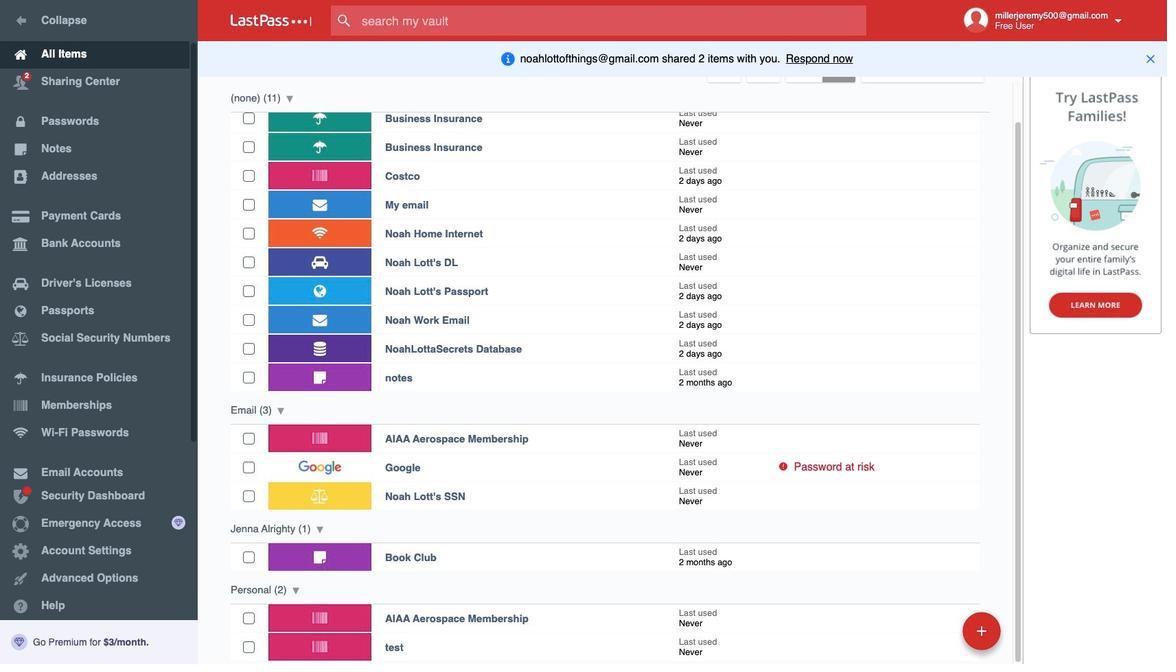 Task type: describe. For each thing, give the bounding box(es) containing it.
new item navigation
[[869, 609, 1010, 665]]

main navigation navigation
[[0, 0, 198, 665]]

lastpass image
[[231, 14, 312, 27]]



Task type: locate. For each thing, give the bounding box(es) containing it.
new item element
[[869, 612, 1006, 651]]

search my vault text field
[[331, 5, 894, 36]]

vault options navigation
[[198, 41, 1024, 82]]

Search search field
[[331, 5, 894, 36]]



Task type: vqa. For each thing, say whether or not it's contained in the screenshot.
Search search field
yes



